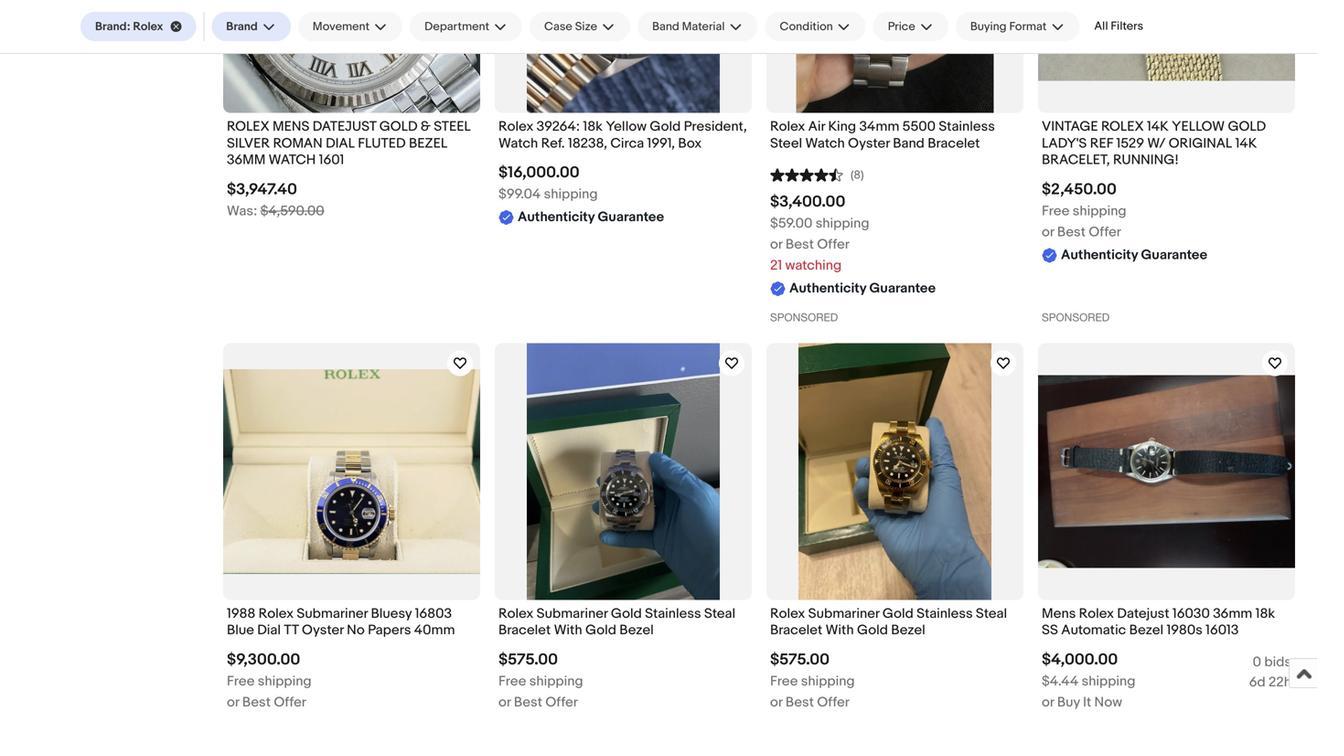 Task type: vqa. For each thing, say whether or not it's contained in the screenshot.
18K inside Mens Rolex Datejust 16030 36mm 18k SS Automatic Bezel 1980s 16013
yes



Task type: locate. For each thing, give the bounding box(es) containing it.
steel
[[434, 119, 471, 135]]

with for 2nd rolex submariner gold stainless steal bracelet with gold bezel image from the right
[[554, 623, 582, 639]]

1 horizontal spatial oyster
[[848, 135, 890, 152]]

1 with from the left
[[554, 623, 582, 639]]

0 horizontal spatial sponsored
[[770, 311, 838, 324]]

watching
[[785, 258, 842, 274]]

14k right original
[[1235, 135, 1257, 152]]

authenticity down $16,000.00 $99.04 shipping on the top of page
[[518, 209, 595, 226]]

1 horizontal spatial rolex submariner gold stainless steal bracelet with gold bezel
[[770, 606, 1007, 639]]

format
[[1009, 19, 1047, 34]]

1 gold from the left
[[379, 119, 418, 135]]

$3,947.40
[[227, 180, 297, 199]]

buy
[[1057, 695, 1080, 711]]

watch down air
[[805, 135, 845, 152]]

bracelet inside rolex air king 34mm 5500 stainless steel watch oyster band bracelet
[[928, 135, 980, 152]]

rolex 39264: 18k yellow gold president, watch ref. 18238, circa 1991, box image
[[527, 0, 720, 113]]

submariner inside 1988 rolex submariner bluesy 16803 blue dial tt oyster no papers 40mm
[[297, 606, 368, 622]]

1 horizontal spatial steal
[[976, 606, 1007, 622]]

shipping inside the $3,400.00 $59.00 shipping or best offer 21 watching
[[816, 216, 869, 232]]

buying
[[970, 19, 1007, 34]]

oyster inside rolex air king 34mm 5500 stainless steel watch oyster band bracelet
[[848, 135, 890, 152]]

rolex
[[227, 119, 270, 135], [1101, 119, 1144, 135]]

0 horizontal spatial authenticity guarantee
[[518, 209, 664, 226]]

1988 rolex submariner bluesy 16803 blue dial tt oyster no papers 40mm
[[227, 606, 455, 639]]

authenticity guarantee
[[518, 209, 664, 226], [1061, 247, 1208, 263], [789, 280, 936, 297]]

ref
[[1090, 135, 1113, 152]]

1 rolex submariner gold stainless steal bracelet with gold bezel image from the left
[[527, 343, 720, 600]]

authenticity down $2,450.00 free shipping or best offer
[[1061, 247, 1138, 263]]

steal for first rolex submariner gold stainless steal bracelet with gold bezel image from right
[[976, 606, 1007, 622]]

material
[[682, 19, 725, 34]]

6d
[[1249, 674, 1266, 691]]

2 sponsored from the left
[[1042, 311, 1110, 324]]

0 horizontal spatial band
[[652, 19, 679, 34]]

with
[[554, 623, 582, 639], [826, 623, 854, 639]]

1 horizontal spatial bezel
[[891, 623, 925, 639]]

1 horizontal spatial rolex submariner gold stainless steal bracelet with gold bezel link
[[770, 606, 1020, 644]]

0 vertical spatial 18k
[[583, 119, 603, 135]]

2 $575.00 free shipping or best offer from the left
[[770, 651, 855, 711]]

shipping inside $16,000.00 $99.04 shipping
[[544, 186, 598, 203]]

0 horizontal spatial bracelet
[[499, 623, 551, 639]]

1 watch from the left
[[499, 135, 538, 152]]

1 horizontal spatial gold
[[1228, 119, 1266, 135]]

gold right yellow on the top right
[[1228, 119, 1266, 135]]

bracelet
[[928, 135, 980, 152], [499, 623, 551, 639], [770, 623, 823, 639]]

1 horizontal spatial sponsored
[[1042, 311, 1110, 324]]

offer inside $9,300.00 free shipping or best offer
[[274, 695, 306, 711]]

tt
[[284, 623, 299, 639]]

bezel for first rolex submariner gold stainless steal bracelet with gold bezel image from right
[[891, 623, 925, 639]]

$575.00 for 2nd rolex submariner gold stainless steal bracelet with gold bezel image from the right rolex submariner gold stainless steal bracelet with gold bezel link
[[499, 651, 558, 670]]

circa
[[610, 135, 644, 152]]

3 bezel from the left
[[1129, 623, 1164, 639]]

1 vertical spatial oyster
[[302, 623, 344, 639]]

free for 2nd rolex submariner gold stainless steal bracelet with gold bezel image from the right
[[499, 673, 526, 690]]

bezel inside 'mens rolex datejust 16030 36mm 18k ss automatic bezel 1980s 16013'
[[1129, 623, 1164, 639]]

bezel for 2nd rolex submariner gold stainless steal bracelet with gold bezel image from the right
[[619, 623, 654, 639]]

18k right 36mm
[[1256, 606, 1275, 622]]

0 horizontal spatial rolex
[[227, 119, 270, 135]]

rolex inside vintage rolex 14k yellow gold lady's ref 1529 w/ original 14k bracelet, running!
[[1101, 119, 1144, 135]]

2 horizontal spatial authenticity
[[1061, 247, 1138, 263]]

brand
[[226, 19, 258, 34]]

0 vertical spatial band
[[652, 19, 679, 34]]

or inside $2,450.00 free shipping or best offer
[[1042, 224, 1054, 240]]

gold up the fluted
[[379, 119, 418, 135]]

2 $575.00 from the left
[[770, 651, 830, 670]]

0 vertical spatial authenticity guarantee
[[518, 209, 664, 226]]

bezel
[[619, 623, 654, 639], [891, 623, 925, 639], [1129, 623, 1164, 639]]

0 horizontal spatial $575.00 free shipping or best offer
[[499, 651, 583, 711]]

or
[[1042, 224, 1054, 240], [770, 237, 783, 253], [227, 695, 239, 711], [499, 695, 511, 711], [770, 695, 783, 711], [1042, 695, 1054, 711]]

rolex submariner gold stainless steal bracelet with gold bezel for 2nd rolex submariner gold stainless steal bracelet with gold bezel image from the right
[[499, 606, 736, 639]]

0 horizontal spatial bezel
[[619, 623, 654, 639]]

1 horizontal spatial 18k
[[1256, 606, 1275, 622]]

1 horizontal spatial rolex
[[1101, 119, 1144, 135]]

2 submariner from the left
[[537, 606, 608, 622]]

authenticity guarantee down $2,450.00 free shipping or best offer
[[1061, 247, 1208, 263]]

shipping inside $2,450.00 free shipping or best offer
[[1073, 203, 1127, 219]]

1 horizontal spatial authenticity
[[789, 280, 866, 297]]

fluted
[[358, 135, 406, 152]]

2 rolex submariner gold stainless steal bracelet with gold bezel link from the left
[[770, 606, 1020, 644]]

buying format
[[970, 19, 1047, 34]]

steal
[[704, 606, 736, 622], [976, 606, 1007, 622]]

$59.00
[[770, 216, 813, 232]]

oyster for king
[[848, 135, 890, 152]]

rolex mens datejust gold & steel silver roman dial fluted bezel 36mm watch 1601 image
[[223, 0, 480, 113]]

0 vertical spatial authenticity
[[518, 209, 595, 226]]

0 horizontal spatial watch
[[499, 135, 538, 152]]

18238,
[[568, 135, 607, 152]]

$4,590.00
[[260, 203, 324, 219]]

14k
[[1147, 119, 1169, 135], [1235, 135, 1257, 152]]

rolex up the 1529
[[1101, 119, 1144, 135]]

2 horizontal spatial bezel
[[1129, 623, 1164, 639]]

0 vertical spatial guarantee
[[598, 209, 664, 226]]

2 bezel from the left
[[891, 623, 925, 639]]

authenticity down watching in the right of the page
[[789, 280, 866, 297]]

2 horizontal spatial bracelet
[[928, 135, 980, 152]]

3 submariner from the left
[[808, 606, 879, 622]]

1 horizontal spatial bracelet
[[770, 623, 823, 639]]

papers
[[368, 623, 411, 639]]

1 submariner from the left
[[297, 606, 368, 622]]

bracelet,
[[1042, 152, 1110, 168]]

1 vertical spatial guarantee
[[1141, 247, 1208, 263]]

1 $575.00 free shipping or best offer from the left
[[499, 651, 583, 711]]

brand: rolex link
[[80, 12, 196, 41]]

oyster down 34mm
[[848, 135, 890, 152]]

1 rolex submariner gold stainless steal bracelet with gold bezel link from the left
[[499, 606, 748, 644]]

yellow
[[606, 119, 647, 135]]

18k up 18238,
[[583, 119, 603, 135]]

0 horizontal spatial guarantee
[[598, 209, 664, 226]]

1 horizontal spatial $575.00 free shipping or best offer
[[770, 651, 855, 711]]

gold
[[650, 119, 681, 135], [611, 606, 642, 622], [883, 606, 914, 622], [585, 623, 616, 639], [857, 623, 888, 639]]

1 vertical spatial 18k
[[1256, 606, 1275, 622]]

1 sponsored from the left
[[770, 311, 838, 324]]

gold inside vintage rolex 14k yellow gold lady's ref 1529 w/ original 14k bracelet, running!
[[1228, 119, 1266, 135]]

free
[[1042, 203, 1070, 219], [227, 673, 255, 690], [499, 673, 526, 690], [770, 673, 798, 690]]

22h
[[1269, 674, 1292, 691]]

2 watch from the left
[[805, 135, 845, 152]]

1988
[[227, 606, 255, 622]]

rolex submariner gold stainless steal bracelet with gold bezel link
[[499, 606, 748, 644], [770, 606, 1020, 644]]

bezel for mens rolex datejust 16030 36mm 18k ss automatic bezel 1980s 16013 image
[[1129, 623, 1164, 639]]

gold inside rolex mens datejust gold & steel silver roman dial fluted bezel 36mm watch 1601
[[379, 119, 418, 135]]

$3,400.00 $59.00 shipping or best offer 21 watching
[[770, 193, 869, 274]]

18k inside rolex 39264: 18k yellow gold president, watch ref. 18238, circa 1991, box
[[583, 119, 603, 135]]

mens
[[273, 119, 310, 135]]

1 horizontal spatial $575.00
[[770, 651, 830, 670]]

bids
[[1264, 654, 1292, 671]]

case
[[544, 19, 572, 34]]

free for '1988 rolex submariner bluesy 16803 blue dial tt oyster no papers 40mm' 'image'
[[227, 673, 255, 690]]

14k up w/
[[1147, 119, 1169, 135]]

authenticity guarantee down $16,000.00 $99.04 shipping on the top of page
[[518, 209, 664, 226]]

free inside $9,300.00 free shipping or best offer
[[227, 673, 255, 690]]

price button
[[873, 12, 948, 41]]

rolex inside rolex air king 34mm 5500 stainless steel watch oyster band bracelet
[[770, 119, 805, 135]]

2 rolex submariner gold stainless steal bracelet with gold bezel from the left
[[770, 606, 1007, 639]]

filters
[[1111, 19, 1143, 33]]

vintage
[[1042, 119, 1098, 135]]

band down 5500
[[893, 135, 925, 152]]

band left material
[[652, 19, 679, 34]]

w/
[[1147, 135, 1166, 152]]

1 vertical spatial band
[[893, 135, 925, 152]]

rolex
[[133, 19, 163, 34], [499, 119, 534, 135], [770, 119, 805, 135], [259, 606, 294, 622], [499, 606, 534, 622], [770, 606, 805, 622], [1079, 606, 1114, 622]]

all filters
[[1094, 19, 1143, 33]]

rolex inside 'mens rolex datejust 16030 36mm 18k ss automatic bezel 1980s 16013'
[[1079, 606, 1114, 622]]

bracelet for 2nd rolex submariner gold stainless steal bracelet with gold bezel image from the right
[[499, 623, 551, 639]]

shipping inside $9,300.00 free shipping or best offer
[[258, 673, 312, 690]]

1 $575.00 from the left
[[499, 651, 558, 670]]

oyster for submariner
[[302, 623, 344, 639]]

authenticity guarantee down watching in the right of the page
[[789, 280, 936, 297]]

gold inside rolex 39264: 18k yellow gold president, watch ref. 18238, circa 1991, box
[[650, 119, 681, 135]]

$16,000.00 $99.04 shipping
[[499, 163, 598, 203]]

rolex up "silver"
[[227, 119, 270, 135]]

oyster inside 1988 rolex submariner bluesy 16803 blue dial tt oyster no papers 40mm
[[302, 623, 344, 639]]

ss
[[1042, 623, 1058, 639]]

best
[[1057, 224, 1086, 240], [786, 237, 814, 253], [242, 695, 271, 711], [514, 695, 542, 711], [786, 695, 814, 711]]

offer
[[1089, 224, 1121, 240], [817, 237, 850, 253], [274, 695, 306, 711], [545, 695, 578, 711], [817, 695, 850, 711]]

1 horizontal spatial submariner
[[537, 606, 608, 622]]

2 with from the left
[[826, 623, 854, 639]]

rolex inside rolex mens datejust gold & steel silver roman dial fluted bezel 36mm watch 1601
[[227, 119, 270, 135]]

oyster
[[848, 135, 890, 152], [302, 623, 344, 639]]

0 horizontal spatial oyster
[[302, 623, 344, 639]]

34mm
[[859, 119, 899, 135]]

4.5 out of 5 stars image
[[770, 166, 843, 183]]

1 horizontal spatial rolex submariner gold stainless steal bracelet with gold bezel image
[[799, 343, 992, 600]]

0 horizontal spatial with
[[554, 623, 582, 639]]

movement button
[[298, 12, 403, 41]]

2 gold from the left
[[1228, 119, 1266, 135]]

0 horizontal spatial submariner
[[297, 606, 368, 622]]

1 horizontal spatial guarantee
[[869, 280, 936, 297]]

was:
[[227, 203, 257, 219]]

brand button
[[212, 12, 291, 41]]

offer for 2nd rolex submariner gold stainless steal bracelet with gold bezel image from the right
[[545, 695, 578, 711]]

2 rolex from the left
[[1101, 119, 1144, 135]]

0 horizontal spatial 18k
[[583, 119, 603, 135]]

dial
[[326, 135, 355, 152]]

1 rolex from the left
[[227, 119, 270, 135]]

0 horizontal spatial rolex submariner gold stainless steal bracelet with gold bezel link
[[499, 606, 748, 644]]

rolex submariner gold stainless steal bracelet with gold bezel image
[[527, 343, 720, 600], [799, 343, 992, 600]]

1 horizontal spatial with
[[826, 623, 854, 639]]

1 horizontal spatial watch
[[805, 135, 845, 152]]

lady's
[[1042, 135, 1087, 152]]

2 steal from the left
[[976, 606, 1007, 622]]

1 vertical spatial authenticity guarantee
[[1061, 247, 1208, 263]]

0 horizontal spatial gold
[[379, 119, 418, 135]]

1 rolex submariner gold stainless steal bracelet with gold bezel from the left
[[499, 606, 736, 639]]

$3,400.00
[[770, 193, 846, 212]]

1 horizontal spatial band
[[893, 135, 925, 152]]

now
[[1094, 695, 1122, 711]]

rolex submariner gold stainless steal bracelet with gold bezel
[[499, 606, 736, 639], [770, 606, 1007, 639]]

18k
[[583, 119, 603, 135], [1256, 606, 1275, 622]]

oyster right tt
[[302, 623, 344, 639]]

1 steal from the left
[[704, 606, 736, 622]]

steal for 2nd rolex submariner gold stainless steal bracelet with gold bezel image from the right
[[704, 606, 736, 622]]

1 horizontal spatial authenticity guarantee
[[789, 280, 936, 297]]

1991,
[[647, 135, 675, 152]]

0 horizontal spatial steal
[[704, 606, 736, 622]]

guarantee
[[598, 209, 664, 226], [1141, 247, 1208, 263], [869, 280, 936, 297]]

0 vertical spatial oyster
[[848, 135, 890, 152]]

stainless inside rolex air king 34mm 5500 stainless steel watch oyster band bracelet
[[939, 119, 995, 135]]

rolex inside 1988 rolex submariner bluesy 16803 blue dial tt oyster no papers 40mm
[[259, 606, 294, 622]]

0 horizontal spatial rolex submariner gold stainless steal bracelet with gold bezel image
[[527, 343, 720, 600]]

datejust
[[1117, 606, 1169, 622]]

0 horizontal spatial rolex submariner gold stainless steal bracelet with gold bezel
[[499, 606, 736, 639]]

0 horizontal spatial $575.00
[[499, 651, 558, 670]]

2 horizontal spatial submariner
[[808, 606, 879, 622]]

watch left ref. at the left top of the page
[[499, 135, 538, 152]]

1 bezel from the left
[[619, 623, 654, 639]]

offer inside the $3,400.00 $59.00 shipping or best offer 21 watching
[[817, 237, 850, 253]]



Task type: describe. For each thing, give the bounding box(es) containing it.
mens rolex datejust 16030 36mm 18k ss automatic bezel 1980s 16013 image
[[1038, 376, 1295, 568]]

rolex 39264: 18k yellow gold president, watch ref. 18238, circa 1991, box link
[[499, 119, 748, 157]]

rolex air king 34mm 5500 stainless steel watch oyster band bracelet link
[[770, 119, 1020, 157]]

2 vertical spatial guarantee
[[869, 280, 936, 297]]

buying format button
[[956, 12, 1080, 41]]

$4,000.00
[[1042, 651, 1118, 670]]

$2,450.00
[[1042, 180, 1117, 199]]

rolex inside rolex 39264: 18k yellow gold president, watch ref. 18238, circa 1991, box
[[499, 119, 534, 135]]

0 horizontal spatial 14k
[[1147, 119, 1169, 135]]

condition
[[780, 19, 833, 34]]

original
[[1169, 135, 1232, 152]]

$3,947.40 was: $4,590.00
[[227, 180, 324, 219]]

king
[[828, 119, 856, 135]]

16030
[[1173, 606, 1210, 622]]

1601
[[319, 152, 344, 168]]

rolex mens datejust gold & steel silver roman dial fluted bezel 36mm watch 1601
[[227, 119, 471, 168]]

16013
[[1206, 623, 1239, 639]]

free inside $2,450.00 free shipping or best offer
[[1042, 203, 1070, 219]]

yellow
[[1172, 119, 1225, 135]]

$575.00 free shipping or best offer for rolex submariner gold stainless steal bracelet with gold bezel link related to first rolex submariner gold stainless steal bracelet with gold bezel image from right
[[770, 651, 855, 711]]

president,
[[684, 119, 747, 135]]

39264:
[[537, 119, 580, 135]]

watch inside rolex air king 34mm 5500 stainless steel watch oyster band bracelet
[[805, 135, 845, 152]]

band material button
[[638, 12, 758, 41]]

$575.00 for rolex submariner gold stainless steal bracelet with gold bezel link related to first rolex submariner gold stainless steal bracelet with gold bezel image from right
[[770, 651, 830, 670]]

vintage rolex 14k yellow gold lady's ref 1529 w/ original 14k bracelet, running! link
[[1042, 119, 1292, 173]]

datejust
[[313, 119, 376, 135]]

$4.44
[[1042, 673, 1079, 690]]

$575.00 free shipping or best offer for 2nd rolex submariner gold stainless steal bracelet with gold bezel image from the right rolex submariner gold stainless steal bracelet with gold bezel link
[[499, 651, 583, 711]]

0
[[1253, 654, 1261, 671]]

(8) link
[[770, 166, 864, 183]]

offer for '1988 rolex submariner bluesy 16803 blue dial tt oyster no papers 40mm' 'image'
[[274, 695, 306, 711]]

vintage rolex 14k yellow gold lady's ref 1529 w/ original 14k bracelet, running!
[[1042, 119, 1266, 168]]

rolex submariner gold stainless steal bracelet with gold bezel link for first rolex submariner gold stainless steal bracelet with gold bezel image from right
[[770, 606, 1020, 644]]

all filters button
[[1087, 12, 1151, 41]]

$16,000.00
[[499, 163, 580, 183]]

brand: rolex
[[95, 19, 163, 34]]

$99.04
[[499, 186, 541, 203]]

1 horizontal spatial 14k
[[1235, 135, 1257, 152]]

department button
[[410, 12, 522, 41]]

or inside $9,300.00 free shipping or best offer
[[227, 695, 239, 711]]

submariner for rolex submariner gold stainless steal bracelet with gold bezel link related to first rolex submariner gold stainless steal bracelet with gold bezel image from right
[[808, 606, 879, 622]]

blue
[[227, 623, 254, 639]]

sponsored for vintage rolex 14k yellow gold lady's ref 1529 w/ original 14k bracelet, running!
[[1042, 311, 1110, 324]]

watch inside rolex 39264: 18k yellow gold president, watch ref. 18238, circa 1991, box
[[499, 135, 538, 152]]

movement
[[313, 19, 370, 34]]

rolex mens datejust gold & steel silver roman dial fluted bezel 36mm watch 1601 link
[[227, 119, 477, 173]]

case size button
[[530, 12, 630, 41]]

best inside $2,450.00 free shipping or best offer
[[1057, 224, 1086, 240]]

size
[[575, 19, 597, 34]]

band inside rolex air king 34mm 5500 stainless steel watch oyster band bracelet
[[893, 135, 925, 152]]

case size
[[544, 19, 597, 34]]

stainless for first rolex submariner gold stainless steal bracelet with gold bezel image from right
[[917, 606, 973, 622]]

it
[[1083, 695, 1091, 711]]

36mm
[[227, 152, 266, 168]]

all
[[1094, 19, 1108, 33]]

5500
[[902, 119, 936, 135]]

no
[[347, 623, 365, 639]]

2 horizontal spatial guarantee
[[1141, 247, 1208, 263]]

18k inside 'mens rolex datejust 16030 36mm 18k ss automatic bezel 1980s 16013'
[[1256, 606, 1275, 622]]

brand:
[[95, 19, 130, 34]]

mens rolex datejust 16030 36mm 18k ss automatic bezel 1980s 16013 link
[[1042, 606, 1292, 644]]

rolex submariner gold stainless steal bracelet with gold bezel for first rolex submariner gold stainless steal bracelet with gold bezel image from right
[[770, 606, 1007, 639]]

department
[[424, 19, 489, 34]]

0 horizontal spatial authenticity
[[518, 209, 595, 226]]

band material
[[652, 19, 725, 34]]

submariner for 2nd rolex submariner gold stainless steal bracelet with gold bezel image from the right rolex submariner gold stainless steal bracelet with gold bezel link
[[537, 606, 608, 622]]

running!
[[1113, 152, 1179, 168]]

or inside the $3,400.00 $59.00 shipping or best offer 21 watching
[[770, 237, 783, 253]]

2 rolex submariner gold stainless steal bracelet with gold bezel image from the left
[[799, 343, 992, 600]]

ref.
[[541, 135, 565, 152]]

40mm
[[414, 623, 455, 639]]

&
[[421, 119, 431, 135]]

$9,300.00 free shipping or best offer
[[227, 651, 312, 711]]

(8)
[[851, 168, 864, 183]]

bracelet for first rolex submariner gold stainless steal bracelet with gold bezel image from right
[[770, 623, 823, 639]]

6d 22h or buy it now
[[1042, 674, 1292, 711]]

or inside 6d 22h or buy it now
[[1042, 695, 1054, 711]]

bluesy
[[371, 606, 412, 622]]

2 horizontal spatial authenticity guarantee
[[1061, 247, 1208, 263]]

rolex air king 34mm 5500 stainless steel watch oyster band bracelet image
[[796, 0, 994, 113]]

$2,450.00 free shipping or best offer
[[1042, 180, 1127, 240]]

air
[[808, 119, 825, 135]]

16803
[[415, 606, 452, 622]]

rolex submariner gold stainless steal bracelet with gold bezel link for 2nd rolex submariner gold stainless steal bracelet with gold bezel image from the right
[[499, 606, 748, 644]]

vintage rolex 14k yellow gold lady's ref 1529 w/ original 14k bracelet, running! image
[[1038, 0, 1295, 81]]

21
[[770, 258, 782, 274]]

condition button
[[765, 12, 866, 41]]

silver
[[227, 135, 270, 152]]

free for first rolex submariner gold stainless steal bracelet with gold bezel image from right
[[770, 673, 798, 690]]

0 bids $4.44 shipping
[[1042, 654, 1292, 690]]

sponsored for rolex air king 34mm 5500 stainless steel watch oyster band bracelet
[[770, 311, 838, 324]]

offer inside $2,450.00 free shipping or best offer
[[1089, 224, 1121, 240]]

mens
[[1042, 606, 1076, 622]]

36mm
[[1213, 606, 1252, 622]]

price
[[888, 19, 915, 34]]

shipping inside 0 bids $4.44 shipping
[[1082, 673, 1136, 690]]

offer for first rolex submariner gold stainless steal bracelet with gold bezel image from right
[[817, 695, 850, 711]]

1529
[[1116, 135, 1144, 152]]

automatic
[[1061, 623, 1126, 639]]

best inside the $3,400.00 $59.00 shipping or best offer 21 watching
[[786, 237, 814, 253]]

stainless for 2nd rolex submariner gold stainless steal bracelet with gold bezel image from the right
[[645, 606, 701, 622]]

$9,300.00
[[227, 651, 300, 670]]

1988 rolex submariner bluesy 16803 blue dial tt oyster no papers 40mm image
[[223, 369, 480, 574]]

dial
[[257, 623, 281, 639]]

band inside dropdown button
[[652, 19, 679, 34]]

2 vertical spatial authenticity
[[789, 280, 866, 297]]

1988 rolex submariner bluesy 16803 blue dial tt oyster no papers 40mm link
[[227, 606, 477, 644]]

rolex 39264: 18k yellow gold president, watch ref. 18238, circa 1991, box
[[499, 119, 747, 152]]

2 vertical spatial authenticity guarantee
[[789, 280, 936, 297]]

with for first rolex submariner gold stainless steal bracelet with gold bezel image from right
[[826, 623, 854, 639]]

box
[[678, 135, 702, 152]]

1 vertical spatial authenticity
[[1061, 247, 1138, 263]]

best inside $9,300.00 free shipping or best offer
[[242, 695, 271, 711]]



